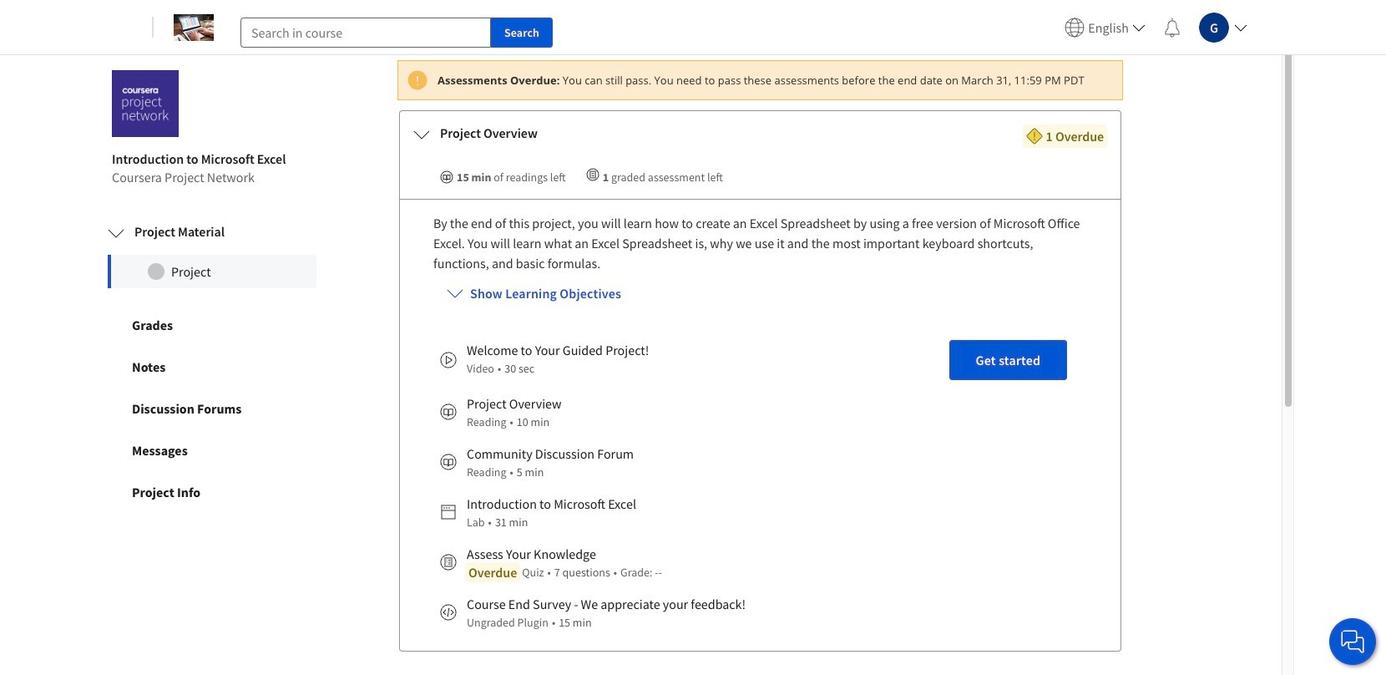 Task type: vqa. For each thing, say whether or not it's contained in the screenshot.
the topmost The More
no



Task type: locate. For each thing, give the bounding box(es) containing it.
coursera project network image
[[112, 70, 179, 137]]



Task type: describe. For each thing, give the bounding box(es) containing it.
Search in course text field
[[241, 17, 491, 47]]

name home page | coursera image
[[174, 14, 214, 41]]

help center image
[[1343, 632, 1364, 652]]



